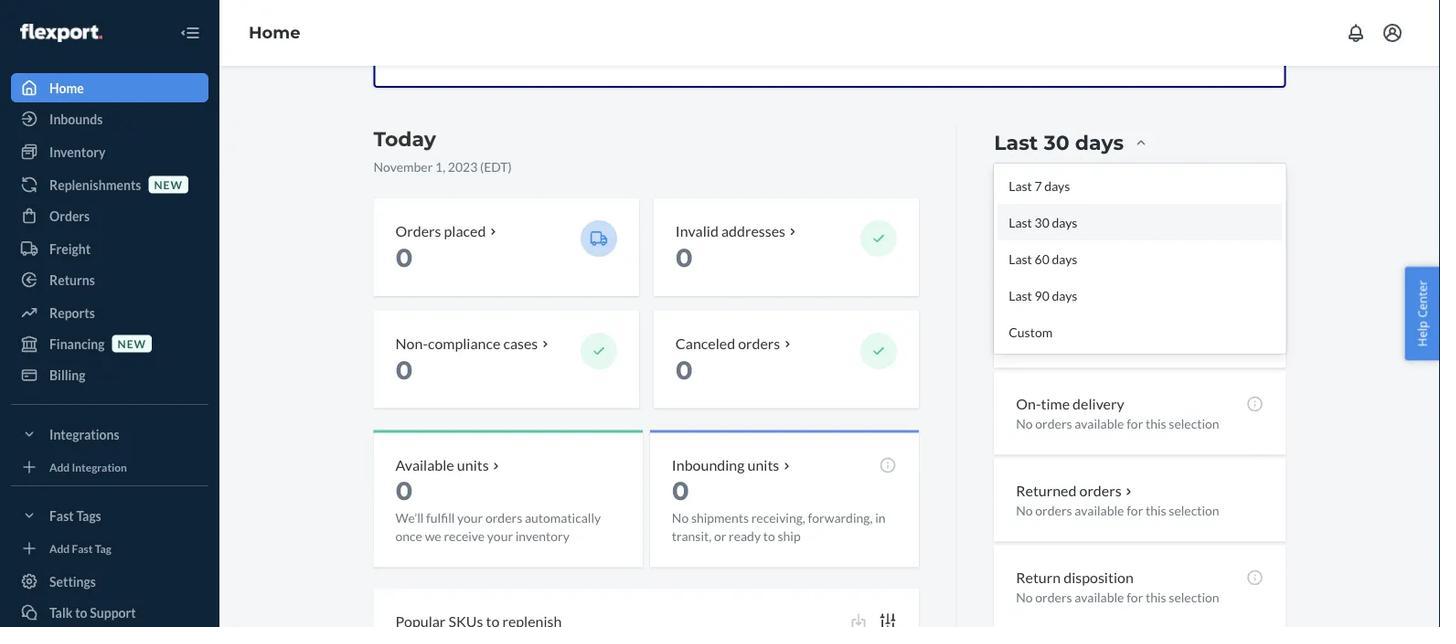 Task type: locate. For each thing, give the bounding box(es) containing it.
edt inside today november 1, 2023 ( edt )
[[484, 159, 508, 175]]

0 horizontal spatial to
[[75, 605, 87, 621]]

1 horizontal spatial )
[[1168, 162, 1172, 177]]

edt up placed
[[484, 159, 508, 175]]

0 down invalid
[[676, 243, 693, 274]]

0 no shipments receiving, forwarding, in transit, or ready to ship
[[672, 476, 886, 545]]

fast
[[49, 508, 74, 524], [72, 542, 93, 555]]

units right available
[[457, 457, 489, 475]]

selection inside 'on-time shipping no orders available for this selection'
[[1170, 330, 1220, 346]]

0 we'll fulfill your orders automatically once we receive your inventory
[[396, 476, 601, 545]]

no left 60
[[1017, 243, 1033, 259]]

1 this from the top
[[1146, 243, 1167, 259]]

1 horizontal spatial 1,
[[1096, 162, 1106, 177]]

today november 1, 2023 ( edt )
[[374, 127, 512, 175]]

to inside 0 no shipments receiving, forwarding, in transit, or ready to ship
[[764, 529, 776, 545]]

inventory
[[516, 529, 570, 545]]

) inside today november 1, 2023 ( edt )
[[508, 159, 512, 175]]

add up settings
[[49, 542, 70, 555]]

orders right returned
[[1080, 483, 1122, 501]]

1 vertical spatial 30
[[1035, 215, 1050, 231]]

1 horizontal spatial units
[[748, 457, 780, 475]]

settings link
[[11, 567, 209, 597]]

3 available from the top
[[1075, 417, 1125, 432]]

add fast tag link
[[11, 538, 209, 560]]

1 vertical spatial your
[[488, 529, 513, 545]]

( right nov
[[1140, 162, 1144, 177]]

orders down last 90 days
[[1036, 330, 1073, 346]]

return
[[1017, 569, 1061, 587]]

no orders available for this selection down disposition
[[1017, 590, 1220, 606]]

no orders available for this selection for return disposition
[[1017, 590, 1220, 606]]

0 down orders placed
[[396, 243, 413, 274]]

available down shipping
[[1075, 330, 1125, 346]]

automatically
[[525, 511, 601, 527]]

1, right nov
[[1096, 162, 1106, 177]]

(
[[480, 159, 484, 175], [1140, 162, 1144, 177]]

0 vertical spatial your
[[457, 511, 483, 527]]

this
[[1146, 243, 1167, 259], [1146, 330, 1167, 346], [1146, 417, 1167, 432], [1146, 504, 1167, 519], [1146, 590, 1167, 606]]

no orders available for this selection down delivery on the right bottom
[[1017, 417, 1220, 432]]

0 up we'll
[[396, 476, 413, 507]]

last 30 days up -
[[995, 131, 1125, 155]]

fast tags
[[49, 508, 101, 524]]

new
[[154, 178, 183, 191], [118, 337, 146, 350]]

4 for from the top
[[1127, 504, 1144, 519]]

home link
[[249, 23, 301, 43], [11, 73, 209, 102]]

fast left tags
[[49, 508, 74, 524]]

on-time shipping no orders available for this selection
[[1017, 309, 1220, 346]]

new for replenishments
[[154, 178, 183, 191]]

for
[[1127, 243, 1144, 259], [1127, 330, 1144, 346], [1127, 417, 1144, 432], [1127, 504, 1144, 519], [1127, 590, 1144, 606]]

0 horizontal spatial edt
[[484, 159, 508, 175]]

last 7 days
[[1009, 178, 1071, 194]]

0 down canceled
[[676, 355, 693, 386]]

2 units from the left
[[748, 457, 780, 475]]

time for shipping
[[1042, 309, 1070, 327]]

tags
[[76, 508, 101, 524]]

available
[[1075, 243, 1125, 259], [1075, 330, 1125, 346], [1075, 417, 1125, 432], [1075, 504, 1125, 519], [1075, 590, 1125, 606]]

for inside 'on-time shipping no orders available for this selection'
[[1127, 330, 1144, 346]]

no up transit,
[[672, 511, 689, 527]]

( inside today november 1, 2023 ( edt )
[[480, 159, 484, 175]]

2 this from the top
[[1146, 330, 1167, 346]]

units up 0 no shipments receiving, forwarding, in transit, or ready to ship on the bottom
[[748, 457, 780, 475]]

return disposition
[[1017, 569, 1134, 587]]

disposition
[[1064, 569, 1134, 587]]

last 30 days up last 60 days on the right top of the page
[[1009, 215, 1078, 231]]

add
[[49, 461, 70, 474], [49, 542, 70, 555]]

open account menu image
[[1382, 22, 1404, 44]]

days right 90
[[1053, 288, 1078, 304]]

0 for orders
[[396, 243, 413, 274]]

home
[[249, 23, 301, 43], [49, 80, 84, 96]]

inbounding
[[672, 457, 745, 475]]

30
[[1045, 131, 1070, 155], [1035, 215, 1050, 231]]

0 horizontal spatial 2023
[[448, 159, 478, 175]]

3 no orders available for this selection from the top
[[1017, 590, 1220, 606]]

to inside button
[[75, 605, 87, 621]]

1 vertical spatial no orders available for this selection
[[1017, 504, 1220, 519]]

0 vertical spatial new
[[154, 178, 183, 191]]

your right receive
[[488, 529, 513, 545]]

1 for from the top
[[1127, 243, 1144, 259]]

no orders available for this selection
[[1017, 417, 1220, 432], [1017, 504, 1220, 519], [1017, 590, 1220, 606]]

0 for canceled
[[676, 355, 693, 386]]

time down last 90 days
[[1042, 309, 1070, 327]]

reports link
[[11, 298, 209, 328]]

1 available from the top
[[1075, 243, 1125, 259]]

0 horizontal spatial units
[[457, 457, 489, 475]]

1 vertical spatial home link
[[11, 73, 209, 102]]

inventory
[[49, 144, 106, 160]]

orders up freight
[[49, 208, 90, 224]]

1 horizontal spatial orders
[[396, 222, 441, 240]]

1 vertical spatial fast
[[72, 542, 93, 555]]

shipping
[[1073, 309, 1127, 327]]

no down return
[[1017, 590, 1033, 606]]

days up "oct 2, 2023 - nov 1, 2023 ( edt )"
[[1076, 131, 1125, 155]]

1 vertical spatial time
[[1042, 396, 1070, 414]]

last 30 days
[[995, 131, 1125, 155], [1009, 215, 1078, 231]]

selection
[[1170, 243, 1220, 259], [1170, 330, 1220, 346], [1170, 417, 1220, 432], [1170, 504, 1220, 519], [1170, 590, 1220, 606]]

receiving,
[[752, 511, 806, 527]]

add left integration
[[49, 461, 70, 474]]

available inside delivered orders no orders available for this selection
[[1075, 243, 1125, 259]]

orders up inventory
[[486, 511, 523, 527]]

0 vertical spatial no orders available for this selection
[[1017, 417, 1220, 432]]

1, right november
[[436, 159, 446, 175]]

home up inbounds
[[49, 80, 84, 96]]

2 on- from the top
[[1017, 396, 1042, 414]]

1 vertical spatial to
[[75, 605, 87, 621]]

orders
[[49, 208, 90, 224], [396, 222, 441, 240]]

available down the "delivered orders" button
[[1075, 243, 1125, 259]]

new up orders link at the left top of page
[[154, 178, 183, 191]]

orders
[[1082, 222, 1125, 240], [1036, 243, 1073, 259], [1036, 330, 1073, 346], [739, 335, 781, 353], [1036, 417, 1073, 432], [1080, 483, 1122, 501], [1036, 504, 1073, 519], [486, 511, 523, 527], [1036, 590, 1073, 606]]

on- down 90
[[1017, 309, 1042, 327]]

no
[[1017, 243, 1033, 259], [1017, 330, 1033, 346], [1017, 417, 1033, 432], [1017, 504, 1033, 519], [672, 511, 689, 527], [1017, 590, 1033, 606]]

1 vertical spatial on-
[[1017, 396, 1042, 414]]

no orders available for this selection down returned orders button
[[1017, 504, 1220, 519]]

( up placed
[[480, 159, 484, 175]]

time
[[1042, 309, 1070, 327], [1042, 396, 1070, 414]]

on- inside 'on-time shipping no orders available for this selection'
[[1017, 309, 1042, 327]]

0 vertical spatial fast
[[49, 508, 74, 524]]

time inside 'on-time shipping no orders available for this selection'
[[1042, 309, 1070, 327]]

to left ship at the right bottom of page
[[764, 529, 776, 545]]

2 available from the top
[[1075, 330, 1125, 346]]

0 horizontal spatial home
[[49, 80, 84, 96]]

30 up -
[[1045, 131, 1070, 155]]

0 vertical spatial 30
[[1045, 131, 1070, 155]]

0 horizontal spatial orders
[[49, 208, 90, 224]]

billing
[[49, 367, 86, 383]]

home link right close navigation icon
[[249, 23, 301, 43]]

1 horizontal spatial (
[[1140, 162, 1144, 177]]

available down delivery on the right bottom
[[1075, 417, 1125, 432]]

support
[[90, 605, 136, 621]]

5 selection from the top
[[1170, 590, 1220, 606]]

)
[[508, 159, 512, 175], [1168, 162, 1172, 177]]

last down 2,
[[1009, 178, 1033, 194]]

available down returned orders button
[[1075, 504, 1125, 519]]

0
[[396, 243, 413, 274], [676, 243, 693, 274], [396, 355, 413, 386], [676, 355, 693, 386], [396, 476, 413, 507], [672, 476, 690, 507]]

1 units from the left
[[457, 457, 489, 475]]

1 selection from the top
[[1170, 243, 1220, 259]]

0 vertical spatial home
[[249, 23, 301, 43]]

time left delivery on the right bottom
[[1042, 396, 1070, 414]]

0 vertical spatial home link
[[249, 23, 301, 43]]

0 vertical spatial add
[[49, 461, 70, 474]]

1 no orders available for this selection from the top
[[1017, 417, 1220, 432]]

your up receive
[[457, 511, 483, 527]]

oct 2, 2023 - nov 1, 2023 ( edt )
[[995, 162, 1172, 177]]

no down last 90 days
[[1017, 330, 1033, 346]]

close navigation image
[[179, 22, 201, 44]]

30 up 60
[[1035, 215, 1050, 231]]

2 add from the top
[[49, 542, 70, 555]]

for inside delivered orders no orders available for this selection
[[1127, 243, 1144, 259]]

on-time delivery
[[1017, 396, 1125, 414]]

2 selection from the top
[[1170, 330, 1220, 346]]

0 horizontal spatial (
[[480, 159, 484, 175]]

0 vertical spatial on-
[[1017, 309, 1042, 327]]

time for delivery
[[1042, 396, 1070, 414]]

1 horizontal spatial new
[[154, 178, 183, 191]]

days
[[1076, 131, 1125, 155], [1045, 178, 1071, 194], [1053, 215, 1078, 231], [1053, 252, 1078, 267], [1053, 288, 1078, 304]]

last down last 7 days
[[1009, 215, 1033, 231]]

0 horizontal spatial 1,
[[436, 159, 446, 175]]

orders left placed
[[396, 222, 441, 240]]

1 add from the top
[[49, 461, 70, 474]]

0 horizontal spatial your
[[457, 511, 483, 527]]

0 vertical spatial last 30 days
[[995, 131, 1125, 155]]

2023 right november
[[448, 159, 478, 175]]

2023 right nov
[[1108, 162, 1138, 177]]

1 horizontal spatial edt
[[1144, 162, 1168, 177]]

financing
[[49, 336, 105, 352]]

home link up inbounds link
[[11, 73, 209, 102]]

no down returned
[[1017, 504, 1033, 519]]

90
[[1035, 288, 1050, 304]]

this inside 'on-time shipping no orders available for this selection'
[[1146, 330, 1167, 346]]

units
[[457, 457, 489, 475], [748, 457, 780, 475]]

home right close navigation icon
[[249, 23, 301, 43]]

0 horizontal spatial )
[[508, 159, 512, 175]]

add for add fast tag
[[49, 542, 70, 555]]

oct
[[995, 162, 1016, 177]]

0 horizontal spatial new
[[118, 337, 146, 350]]

add integration link
[[11, 457, 209, 479]]

0 down non-
[[396, 355, 413, 386]]

delivered
[[1017, 222, 1080, 240]]

0 vertical spatial time
[[1042, 309, 1070, 327]]

1 on- from the top
[[1017, 309, 1042, 327]]

1,
[[436, 159, 446, 175], [1096, 162, 1106, 177]]

delivered orders button
[[1017, 221, 1139, 242]]

november
[[374, 159, 433, 175]]

add integration
[[49, 461, 127, 474]]

placed
[[444, 222, 486, 240]]

orders for orders
[[49, 208, 90, 224]]

edt right nov
[[1144, 162, 1168, 177]]

1 time from the top
[[1042, 309, 1070, 327]]

0 down the inbounding
[[672, 476, 690, 507]]

2023 inside today november 1, 2023 ( edt )
[[448, 159, 478, 175]]

last left 60
[[1009, 252, 1033, 267]]

on-
[[1017, 309, 1042, 327], [1017, 396, 1042, 414]]

1 horizontal spatial to
[[764, 529, 776, 545]]

2 for from the top
[[1127, 330, 1144, 346]]

days down -
[[1045, 178, 1071, 194]]

we'll
[[396, 511, 424, 527]]

2023 up last 7 days
[[1031, 162, 1061, 177]]

1 horizontal spatial home link
[[249, 23, 301, 43]]

returns link
[[11, 265, 209, 295]]

ship
[[778, 529, 801, 545]]

2 time from the top
[[1042, 396, 1070, 414]]

reports
[[49, 305, 95, 321]]

available down disposition
[[1075, 590, 1125, 606]]

1 vertical spatial add
[[49, 542, 70, 555]]

1 vertical spatial new
[[118, 337, 146, 350]]

fast left tag
[[72, 542, 93, 555]]

0 vertical spatial to
[[764, 529, 776, 545]]

1 horizontal spatial home
[[249, 23, 301, 43]]

2 vertical spatial no orders available for this selection
[[1017, 590, 1220, 606]]

to right talk
[[75, 605, 87, 621]]

new down reports "link"
[[118, 337, 146, 350]]

returned orders button
[[1017, 481, 1137, 502]]

4 this from the top
[[1146, 504, 1167, 519]]

2,
[[1018, 162, 1028, 177]]

0 for invalid
[[676, 243, 693, 274]]

on- left delivery on the right bottom
[[1017, 396, 1042, 414]]

1 horizontal spatial your
[[488, 529, 513, 545]]



Task type: vqa. For each thing, say whether or not it's contained in the screenshot.
fifth FOR
yes



Task type: describe. For each thing, give the bounding box(es) containing it.
orders right canceled
[[739, 335, 781, 353]]

orders for orders placed
[[396, 222, 441, 240]]

5 for from the top
[[1127, 590, 1144, 606]]

help center button
[[1406, 267, 1441, 361]]

addresses
[[722, 222, 786, 240]]

orders inside button
[[1080, 483, 1122, 501]]

days up last 60 days on the right top of the page
[[1053, 215, 1078, 231]]

settings
[[49, 574, 96, 590]]

integrations button
[[11, 420, 209, 449]]

forwarding,
[[808, 511, 873, 527]]

4 selection from the top
[[1170, 504, 1220, 519]]

help center
[[1415, 281, 1431, 347]]

freight
[[49, 241, 91, 257]]

shipments
[[692, 511, 749, 527]]

fast tags button
[[11, 501, 209, 531]]

no inside 'on-time shipping no orders available for this selection'
[[1017, 330, 1033, 346]]

4 available from the top
[[1075, 504, 1125, 519]]

delivered orders no orders available for this selection
[[1017, 222, 1220, 259]]

no inside 0 no shipments receiving, forwarding, in transit, or ready to ship
[[672, 511, 689, 527]]

7
[[1035, 178, 1043, 194]]

orders placed
[[396, 222, 486, 240]]

0 inside "0 we'll fulfill your orders automatically once we receive your inventory"
[[396, 476, 413, 507]]

1, inside today november 1, 2023 ( edt )
[[436, 159, 446, 175]]

orders link
[[11, 201, 209, 231]]

custom
[[1009, 325, 1053, 340]]

ready
[[729, 529, 761, 545]]

no down on-time delivery
[[1017, 417, 1033, 432]]

fast inside dropdown button
[[49, 508, 74, 524]]

1 vertical spatial last 30 days
[[1009, 215, 1078, 231]]

talk
[[49, 605, 73, 621]]

flexport logo image
[[20, 24, 102, 42]]

available inside 'on-time shipping no orders available for this selection'
[[1075, 330, 1125, 346]]

inbounds
[[49, 111, 103, 127]]

inbounding units
[[672, 457, 780, 475]]

once
[[396, 529, 423, 545]]

today
[[374, 127, 436, 152]]

units for inbounding units
[[748, 457, 780, 475]]

non-compliance cases
[[396, 335, 538, 353]]

non-
[[396, 335, 428, 353]]

talk to support
[[49, 605, 136, 621]]

this inside delivered orders no orders available for this selection
[[1146, 243, 1167, 259]]

units for available units
[[457, 457, 489, 475]]

3 selection from the top
[[1170, 417, 1220, 432]]

3 this from the top
[[1146, 417, 1167, 432]]

0 inside 0 no shipments receiving, forwarding, in transit, or ready to ship
[[672, 476, 690, 507]]

5 available from the top
[[1075, 590, 1125, 606]]

nov
[[1070, 162, 1093, 177]]

1 horizontal spatial 2023
[[1031, 162, 1061, 177]]

0 for non-
[[396, 355, 413, 386]]

compliance
[[428, 335, 501, 353]]

receive
[[444, 529, 485, 545]]

orders down returned
[[1036, 504, 1073, 519]]

last 60 days
[[1009, 252, 1078, 267]]

orders down return
[[1036, 590, 1073, 606]]

on- for on-time delivery
[[1017, 396, 1042, 414]]

transit,
[[672, 529, 712, 545]]

replenishments
[[49, 177, 141, 193]]

orders down on-time delivery
[[1036, 417, 1073, 432]]

2 horizontal spatial 2023
[[1108, 162, 1138, 177]]

fulfill
[[426, 511, 455, 527]]

billing link
[[11, 360, 209, 390]]

returns
[[49, 272, 95, 288]]

orders inside "0 we'll fulfill your orders automatically once we receive your inventory"
[[486, 511, 523, 527]]

invalid
[[676, 222, 719, 240]]

tag
[[95, 542, 112, 555]]

last 90 days
[[1009, 288, 1078, 304]]

no inside delivered orders no orders available for this selection
[[1017, 243, 1033, 259]]

we
[[425, 529, 442, 545]]

available
[[396, 457, 454, 475]]

no orders available for this selection for on-time delivery
[[1017, 417, 1220, 432]]

days right 60
[[1053, 252, 1078, 267]]

60
[[1035, 252, 1050, 267]]

in
[[876, 511, 886, 527]]

available units
[[396, 457, 489, 475]]

selection inside delivered orders no orders available for this selection
[[1170, 243, 1220, 259]]

5 this from the top
[[1146, 590, 1167, 606]]

1 vertical spatial home
[[49, 80, 84, 96]]

new for financing
[[118, 337, 146, 350]]

talk to support button
[[11, 598, 209, 628]]

last left 90
[[1009, 288, 1033, 304]]

inventory link
[[11, 137, 209, 167]]

orders right delivered
[[1082, 222, 1125, 240]]

inbounds link
[[11, 104, 209, 134]]

freight link
[[11, 234, 209, 263]]

integration
[[72, 461, 127, 474]]

last up 2,
[[995, 131, 1039, 155]]

canceled orders
[[676, 335, 781, 353]]

delivery
[[1073, 396, 1125, 414]]

canceled
[[676, 335, 736, 353]]

orders inside 'on-time shipping no orders available for this selection'
[[1036, 330, 1073, 346]]

on- for on-time shipping no orders available for this selection
[[1017, 309, 1042, 327]]

or
[[714, 529, 727, 545]]

returned orders
[[1017, 483, 1122, 501]]

invalid addresses
[[676, 222, 786, 240]]

center
[[1415, 281, 1431, 318]]

cases
[[504, 335, 538, 353]]

-
[[1063, 162, 1067, 177]]

integrations
[[49, 427, 119, 442]]

add for add integration
[[49, 461, 70, 474]]

open notifications image
[[1346, 22, 1368, 44]]

help
[[1415, 321, 1431, 347]]

0 horizontal spatial home link
[[11, 73, 209, 102]]

returned
[[1017, 483, 1077, 501]]

orders down delivered
[[1036, 243, 1073, 259]]

2 no orders available for this selection from the top
[[1017, 504, 1220, 519]]

3 for from the top
[[1127, 417, 1144, 432]]

add fast tag
[[49, 542, 112, 555]]



